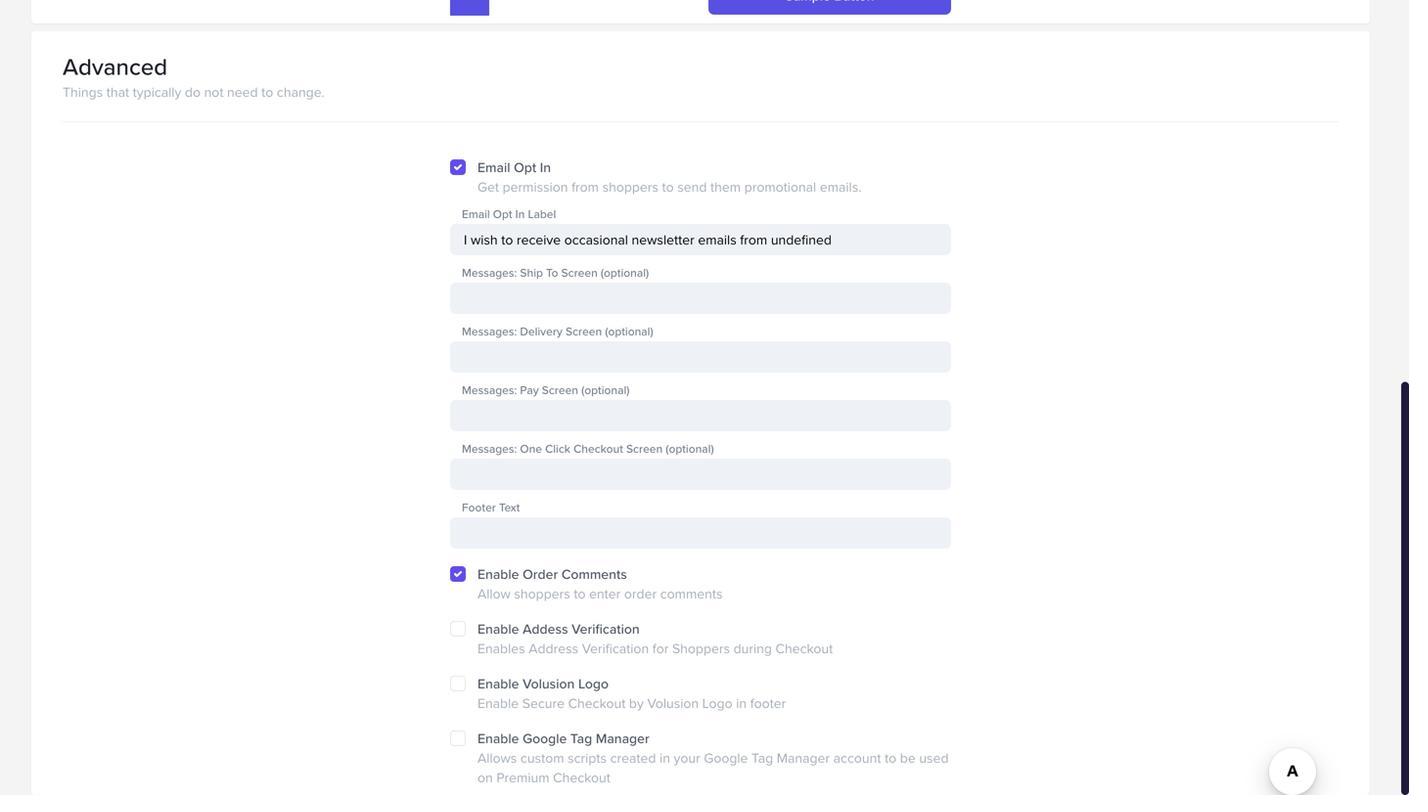 Task type: vqa. For each thing, say whether or not it's contained in the screenshot.
the bottom "shoppers"
yes



Task type: describe. For each thing, give the bounding box(es) containing it.
delivery
[[520, 323, 563, 340]]

for
[[653, 639, 669, 659]]

text
[[499, 499, 520, 516]]

get
[[478, 177, 499, 197]]

account
[[834, 749, 881, 768]]

to inside enable order comments allow shoppers to enter order comments
[[574, 584, 586, 604]]

screen right pay
[[542, 382, 579, 399]]

shoppers inside enable order comments allow shoppers to enter order comments
[[514, 584, 570, 604]]

allows
[[478, 749, 517, 768]]

footer text
[[462, 499, 520, 516]]

secure
[[522, 694, 565, 714]]

order
[[624, 584, 657, 604]]

(optional) up messages: delivery screen (optional) text box
[[605, 323, 654, 340]]

0 horizontal spatial manager
[[596, 729, 650, 749]]

email opt in get permission from shoppers to send them promotional emails.
[[478, 158, 862, 197]]

pay
[[520, 382, 539, 399]]

(optional) up messages: one click checkout screen (optional)
[[582, 382, 630, 399]]

enables
[[478, 639, 525, 659]]

things
[[63, 82, 103, 102]]

address
[[529, 639, 579, 659]]

to inside email opt in get permission from shoppers to send them promotional emails.
[[662, 177, 674, 197]]

screen up messages: one click checkout screen (optional) text box
[[626, 441, 663, 458]]

send
[[678, 177, 707, 197]]

advanced things that typically do not need to change.
[[63, 49, 325, 102]]

enable order comments allow shoppers to enter order comments
[[478, 565, 723, 604]]

enable addess verification enables address verification for shoppers during checkout
[[478, 620, 833, 659]]

enable google tag manager allows custom scripts created in your google tag manager account to be used on premium checkout
[[478, 729, 949, 788]]

shoppers
[[672, 639, 730, 659]]

in for get
[[540, 158, 551, 177]]

scripts
[[568, 749, 607, 768]]

change.
[[277, 82, 325, 102]]

email for email opt in label
[[462, 206, 490, 223]]

checkout inside enable volusion logo enable secure checkout by volusion logo in footer
[[568, 694, 626, 714]]

verification down the enter
[[572, 620, 640, 639]]

messages: for messages: one click checkout screen (optional)
[[462, 441, 517, 458]]

used
[[920, 749, 949, 768]]

messages: for messages: pay screen (optional)
[[462, 382, 517, 399]]

Messages: Delivery Screen (optional) text field
[[450, 342, 952, 373]]

0 horizontal spatial volusion
[[523, 674, 575, 694]]

be
[[900, 749, 916, 768]]

comments
[[660, 584, 723, 604]]

verification left for
[[582, 639, 649, 659]]

typically
[[133, 82, 181, 102]]

click
[[545, 441, 571, 458]]

on
[[478, 768, 493, 788]]

messages: ship to screen (optional)
[[462, 264, 649, 281]]

0 horizontal spatial google
[[523, 729, 567, 749]]

to
[[546, 264, 558, 281]]

0 horizontal spatial logo
[[578, 674, 609, 694]]

Email Opt In Label text field
[[450, 224, 952, 255]]

order
[[523, 565, 558, 584]]

in inside enable google tag manager allows custom scripts created in your google tag manager account to be used on premium checkout
[[660, 749, 671, 768]]

them
[[711, 177, 741, 197]]

checkout inside enable addess verification enables address verification for shoppers during checkout
[[776, 639, 833, 659]]

1 horizontal spatial tag
[[752, 749, 773, 768]]

that
[[106, 82, 129, 102]]

checkout right click
[[574, 441, 623, 458]]

in inside enable volusion logo enable secure checkout by volusion logo in footer
[[736, 694, 747, 714]]



Task type: locate. For each thing, give the bounding box(es) containing it.
do
[[185, 82, 201, 102]]

4 messages: from the top
[[462, 441, 517, 458]]

opt down get
[[493, 206, 513, 223]]

0 vertical spatial in
[[540, 158, 551, 177]]

1 horizontal spatial logo
[[703, 694, 733, 714]]

shoppers inside email opt in get permission from shoppers to send them promotional emails.
[[603, 177, 659, 197]]

1 enable from the top
[[478, 565, 519, 584]]

None checkbox
[[450, 160, 466, 175], [450, 731, 466, 747], [450, 160, 466, 175], [450, 731, 466, 747]]

custom
[[521, 749, 564, 768]]

in for label
[[516, 206, 525, 223]]

in left label at top left
[[516, 206, 525, 223]]

opt
[[514, 158, 537, 177], [493, 206, 513, 223]]

messages: pay screen (optional)
[[462, 382, 630, 399]]

1 messages: from the top
[[462, 264, 517, 281]]

tag down footer
[[752, 749, 773, 768]]

messages: one click checkout screen (optional)
[[462, 441, 714, 458]]

Messages: One Click Checkout Screen (optional) text field
[[450, 459, 952, 490]]

0 horizontal spatial tag
[[571, 729, 592, 749]]

comments
[[562, 565, 627, 584]]

enable left "secure"
[[478, 694, 519, 714]]

one
[[520, 441, 542, 458]]

1 horizontal spatial in
[[736, 694, 747, 714]]

email down get
[[462, 206, 490, 223]]

during
[[734, 639, 772, 659]]

0 horizontal spatial opt
[[493, 206, 513, 223]]

google right your
[[704, 749, 748, 768]]

to left send
[[662, 177, 674, 197]]

label
[[528, 206, 556, 223]]

to right need
[[262, 82, 273, 102]]

shoppers up the addess
[[514, 584, 570, 604]]

2 enable from the top
[[478, 620, 519, 639]]

manager down the by
[[596, 729, 650, 749]]

checkout
[[574, 441, 623, 458], [776, 639, 833, 659], [568, 694, 626, 714], [553, 768, 611, 788]]

shoppers right from
[[603, 177, 659, 197]]

0 vertical spatial opt
[[514, 158, 537, 177]]

in
[[736, 694, 747, 714], [660, 749, 671, 768]]

enable
[[478, 565, 519, 584], [478, 620, 519, 639], [478, 674, 519, 694], [478, 694, 519, 714], [478, 729, 519, 749]]

footer
[[462, 499, 496, 516]]

footer
[[751, 694, 786, 714]]

messages:
[[462, 264, 517, 281], [462, 323, 517, 340], [462, 382, 517, 399], [462, 441, 517, 458]]

in left your
[[660, 749, 671, 768]]

0 horizontal spatial shoppers
[[514, 584, 570, 604]]

logo
[[578, 674, 609, 694], [703, 694, 733, 714]]

messages: left ship
[[462, 264, 517, 281]]

0 horizontal spatial in
[[660, 749, 671, 768]]

1 vertical spatial in
[[516, 206, 525, 223]]

screen
[[561, 264, 598, 281], [566, 323, 602, 340], [542, 382, 579, 399], [626, 441, 663, 458]]

3 enable from the top
[[478, 674, 519, 694]]

to inside advanced things that typically do not need to change.
[[262, 82, 273, 102]]

addess
[[523, 620, 568, 639]]

opt for get
[[514, 158, 537, 177]]

permission
[[503, 177, 568, 197]]

by
[[629, 694, 644, 714]]

in inside email opt in get permission from shoppers to send them promotional emails.
[[540, 158, 551, 177]]

volusion down address
[[523, 674, 575, 694]]

promotional
[[745, 177, 817, 197]]

to
[[262, 82, 273, 102], [662, 177, 674, 197], [574, 584, 586, 604], [885, 749, 897, 768]]

email inside email opt in get permission from shoppers to send them promotional emails.
[[478, 158, 510, 177]]

0 vertical spatial email
[[478, 158, 510, 177]]

0 horizontal spatial in
[[516, 206, 525, 223]]

allow
[[478, 584, 511, 604]]

to left the enter
[[574, 584, 586, 604]]

shoppers
[[603, 177, 659, 197], [514, 584, 570, 604]]

premium
[[497, 768, 550, 788]]

1 vertical spatial email
[[462, 206, 490, 223]]

(optional) up messages: one click checkout screen (optional) text box
[[666, 441, 714, 458]]

enable volusion logo enable secure checkout by volusion logo in footer
[[478, 674, 786, 714]]

enable for enable google tag manager allows custom scripts created in your google tag manager account to be used on premium checkout
[[478, 729, 519, 749]]

enable for enable addess verification enables address verification for shoppers during checkout
[[478, 620, 519, 639]]

1 horizontal spatial shoppers
[[603, 177, 659, 197]]

None checkbox
[[450, 567, 466, 582], [450, 622, 466, 637], [450, 676, 466, 692], [450, 567, 466, 582], [450, 622, 466, 637], [450, 676, 466, 692]]

email opt in label
[[462, 206, 556, 223]]

google down "secure"
[[523, 729, 567, 749]]

checkout left the by
[[568, 694, 626, 714]]

enter
[[589, 584, 621, 604]]

from
[[572, 177, 599, 197]]

Messages: Pay Screen (optional) text field
[[450, 400, 952, 432]]

manager left account on the bottom right of the page
[[777, 749, 830, 768]]

messages: left one
[[462, 441, 517, 458]]

advanced
[[63, 49, 168, 84]]

in left footer
[[736, 694, 747, 714]]

4 enable from the top
[[478, 694, 519, 714]]

volusion right the by
[[648, 694, 699, 714]]

checkout inside enable google tag manager allows custom scripts created in your google tag manager account to be used on premium checkout
[[553, 768, 611, 788]]

enable up "on" at the bottom left
[[478, 729, 519, 749]]

Messages: Ship To Screen (optional) text field
[[450, 283, 952, 314]]

in
[[540, 158, 551, 177], [516, 206, 525, 223]]

(optional)
[[601, 264, 649, 281], [605, 323, 654, 340], [582, 382, 630, 399], [666, 441, 714, 458]]

email
[[478, 158, 510, 177], [462, 206, 490, 223]]

google
[[523, 729, 567, 749], [704, 749, 748, 768]]

1 horizontal spatial volusion
[[648, 694, 699, 714]]

enable left 'order'
[[478, 565, 519, 584]]

opt for label
[[493, 206, 513, 223]]

1 vertical spatial opt
[[493, 206, 513, 223]]

emails.
[[820, 177, 862, 197]]

messages: for messages: delivery screen (optional)
[[462, 323, 517, 340]]

logo left footer
[[703, 694, 733, 714]]

screen right delivery
[[566, 323, 602, 340]]

email up email opt in label
[[478, 158, 510, 177]]

volusion
[[523, 674, 575, 694], [648, 694, 699, 714]]

0 vertical spatial in
[[736, 694, 747, 714]]

your
[[674, 749, 701, 768]]

1 horizontal spatial manager
[[777, 749, 830, 768]]

to inside enable google tag manager allows custom scripts created in your google tag manager account to be used on premium checkout
[[885, 749, 897, 768]]

checkout right the during
[[776, 639, 833, 659]]

tag right custom
[[571, 729, 592, 749]]

(optional) right to
[[601, 264, 649, 281]]

2 messages: from the top
[[462, 323, 517, 340]]

checkout right premium
[[553, 768, 611, 788]]

messages: for messages: ship to screen (optional)
[[462, 264, 517, 281]]

enable inside enable google tag manager allows custom scripts created in your google tag manager account to be used on premium checkout
[[478, 729, 519, 749]]

messages: left pay
[[462, 382, 517, 399]]

manager
[[596, 729, 650, 749], [777, 749, 830, 768]]

need
[[227, 82, 258, 102]]

enable down allow
[[478, 620, 519, 639]]

logo left the by
[[578, 674, 609, 694]]

not
[[204, 82, 224, 102]]

1 horizontal spatial in
[[540, 158, 551, 177]]

opt inside email opt in get permission from shoppers to send them promotional emails.
[[514, 158, 537, 177]]

verification
[[572, 620, 640, 639], [582, 639, 649, 659]]

enable inside enable addess verification enables address verification for shoppers during checkout
[[478, 620, 519, 639]]

5 enable from the top
[[478, 729, 519, 749]]

tag
[[571, 729, 592, 749], [752, 749, 773, 768]]

1 horizontal spatial opt
[[514, 158, 537, 177]]

screen right to
[[561, 264, 598, 281]]

enable down enables
[[478, 674, 519, 694]]

email for email opt in get permission from shoppers to send them promotional emails.
[[478, 158, 510, 177]]

created
[[610, 749, 656, 768]]

1 horizontal spatial google
[[704, 749, 748, 768]]

in left from
[[540, 158, 551, 177]]

to left be at right
[[885, 749, 897, 768]]

1 vertical spatial shoppers
[[514, 584, 570, 604]]

Footer Text text field
[[450, 518, 952, 549]]

1 vertical spatial in
[[660, 749, 671, 768]]

enable for enable order comments allow shoppers to enter order comments
[[478, 565, 519, 584]]

messages: delivery screen (optional)
[[462, 323, 654, 340]]

3 messages: from the top
[[462, 382, 517, 399]]

opt right get
[[514, 158, 537, 177]]

0 vertical spatial shoppers
[[603, 177, 659, 197]]

enable inside enable order comments allow shoppers to enter order comments
[[478, 565, 519, 584]]

enable for enable volusion logo enable secure checkout by volusion logo in footer
[[478, 674, 519, 694]]

messages: left delivery
[[462, 323, 517, 340]]

ship
[[520, 264, 543, 281]]



